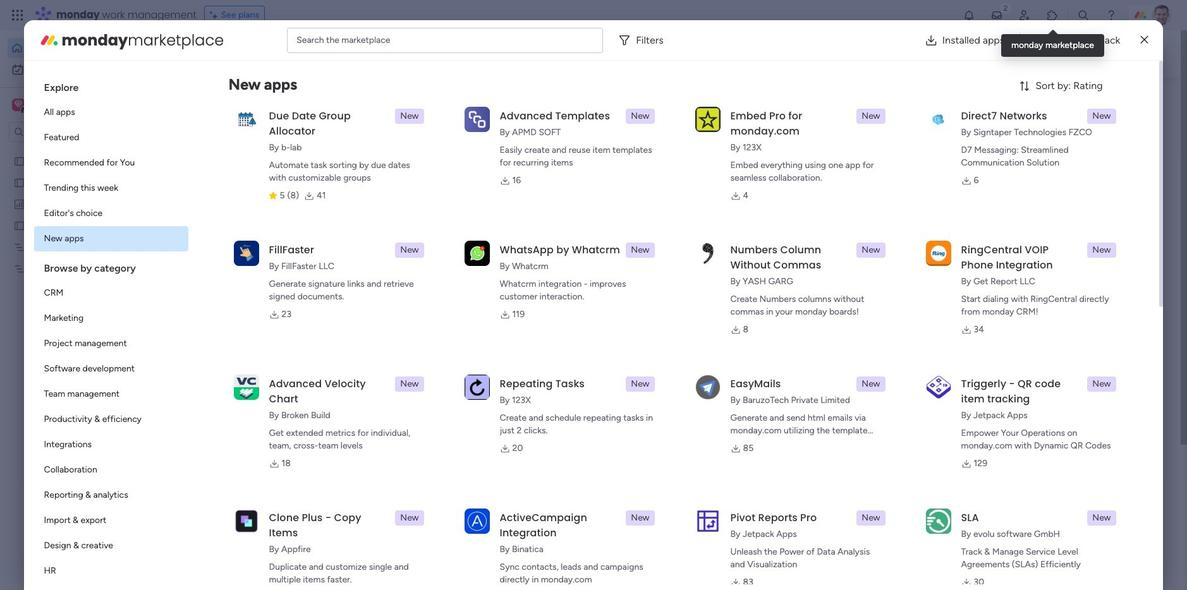 Task type: describe. For each thing, give the bounding box(es) containing it.
2 terry turtle image from the top
[[263, 566, 288, 591]]

notifications image
[[963, 9, 976, 21]]

select product image
[[11, 9, 24, 21]]

1 horizontal spatial public board image
[[472, 231, 486, 245]]

dapulse x slim image
[[1111, 92, 1127, 107]]

2 check circle image from the top
[[960, 135, 968, 144]]

circle o image
[[960, 183, 968, 193]]

component image for public dashboard image
[[695, 251, 707, 262]]

component image
[[249, 251, 260, 262]]

v2 bolt switch image
[[1050, 47, 1057, 61]]

search everything image
[[1077, 9, 1090, 21]]

1 terry turtle image from the top
[[263, 520, 288, 545]]

Search in workspace field
[[27, 125, 106, 139]]

workspace image
[[14, 98, 23, 112]]

help center element
[[941, 521, 1130, 572]]

v2 user feedback image
[[951, 47, 961, 61]]

update feed image
[[991, 9, 1003, 21]]

public dashboard image
[[695, 231, 709, 245]]

help image
[[1105, 9, 1118, 21]]

workspace selection element
[[12, 97, 106, 114]]

component image for the rightmost public board image
[[472, 251, 484, 262]]



Task type: vqa. For each thing, say whether or not it's contained in the screenshot.
Automate your workflow link
no



Task type: locate. For each thing, give the bounding box(es) containing it.
check circle image
[[960, 119, 968, 128], [960, 135, 968, 144]]

public board image inside quick search results list box
[[249, 231, 263, 245]]

1 horizontal spatial component image
[[695, 251, 707, 262]]

0 horizontal spatial component image
[[472, 251, 484, 262]]

1 check circle image from the top
[[960, 119, 968, 128]]

1 circle o image from the top
[[960, 151, 968, 160]]

add to favorites image for public dashboard image
[[876, 231, 888, 244]]

0 vertical spatial heading
[[34, 71, 188, 100]]

2 image
[[1000, 1, 1012, 15]]

1 vertical spatial public board image
[[249, 386, 263, 400]]

templates image image
[[952, 254, 1119, 342]]

invite members image
[[1019, 9, 1031, 21]]

component image
[[472, 251, 484, 262], [695, 251, 707, 262]]

add to favorites image
[[652, 231, 665, 244], [876, 231, 888, 244]]

2 circle o image from the top
[[960, 167, 968, 177]]

0 vertical spatial terry turtle image
[[263, 520, 288, 545]]

option
[[8, 38, 154, 58], [8, 59, 154, 80], [34, 100, 188, 125], [34, 125, 188, 150], [0, 150, 161, 152], [34, 150, 188, 176], [34, 176, 188, 201], [34, 201, 188, 226], [34, 226, 188, 252], [34, 281, 188, 306], [34, 306, 188, 331], [34, 331, 188, 357], [34, 357, 188, 382], [34, 382, 188, 407], [34, 407, 188, 432], [34, 432, 188, 458], [34, 458, 188, 483], [34, 483, 188, 508], [34, 508, 188, 534], [34, 534, 188, 559], [34, 559, 188, 584]]

1 vertical spatial check circle image
[[960, 135, 968, 144]]

1 component image from the left
[[472, 251, 484, 262]]

quick search results list box
[[233, 118, 910, 441]]

see plans image
[[210, 8, 221, 22]]

0 horizontal spatial public board image
[[249, 386, 263, 400]]

circle o image
[[960, 151, 968, 160], [960, 167, 968, 177]]

public board image
[[472, 231, 486, 245], [249, 386, 263, 400]]

monday marketplace image
[[39, 30, 59, 50]]

0 vertical spatial check circle image
[[960, 119, 968, 128]]

2 add to favorites image from the left
[[876, 231, 888, 244]]

1 heading from the top
[[34, 71, 188, 100]]

public board image
[[13, 155, 25, 167], [13, 176, 25, 188], [13, 219, 25, 231], [249, 231, 263, 245]]

2 component image from the left
[[695, 251, 707, 262]]

add to favorites image for the rightmost public board image
[[652, 231, 665, 244]]

1 add to favorites image from the left
[[652, 231, 665, 244]]

0 horizontal spatial add to favorites image
[[652, 231, 665, 244]]

2 heading from the top
[[34, 252, 188, 281]]

close recently visited image
[[233, 103, 248, 118]]

terry turtle image
[[1152, 5, 1172, 25]]

0 vertical spatial public board image
[[472, 231, 486, 245]]

1 vertical spatial heading
[[34, 252, 188, 281]]

monday marketplace image
[[1046, 9, 1059, 21]]

public dashboard image
[[13, 198, 25, 210]]

terry turtle image
[[263, 520, 288, 545], [263, 566, 288, 591]]

1 horizontal spatial add to favorites image
[[876, 231, 888, 244]]

1 vertical spatial circle o image
[[960, 167, 968, 177]]

0 vertical spatial circle o image
[[960, 151, 968, 160]]

workspace image
[[12, 98, 25, 112]]

1 vertical spatial terry turtle image
[[263, 566, 288, 591]]

app logo image
[[234, 107, 259, 132], [464, 107, 490, 132], [695, 107, 720, 132], [926, 107, 951, 132], [234, 241, 259, 266], [464, 241, 490, 266], [695, 241, 720, 266], [926, 241, 951, 266], [234, 375, 259, 400], [464, 375, 490, 400], [695, 375, 720, 400], [926, 375, 951, 400], [234, 509, 259, 534], [464, 509, 490, 534], [695, 509, 720, 534], [926, 509, 951, 534]]

dapulse x slim image
[[1141, 33, 1148, 48]]

list box
[[34, 71, 188, 591], [0, 148, 161, 450]]

heading
[[34, 71, 188, 100], [34, 252, 188, 281]]



